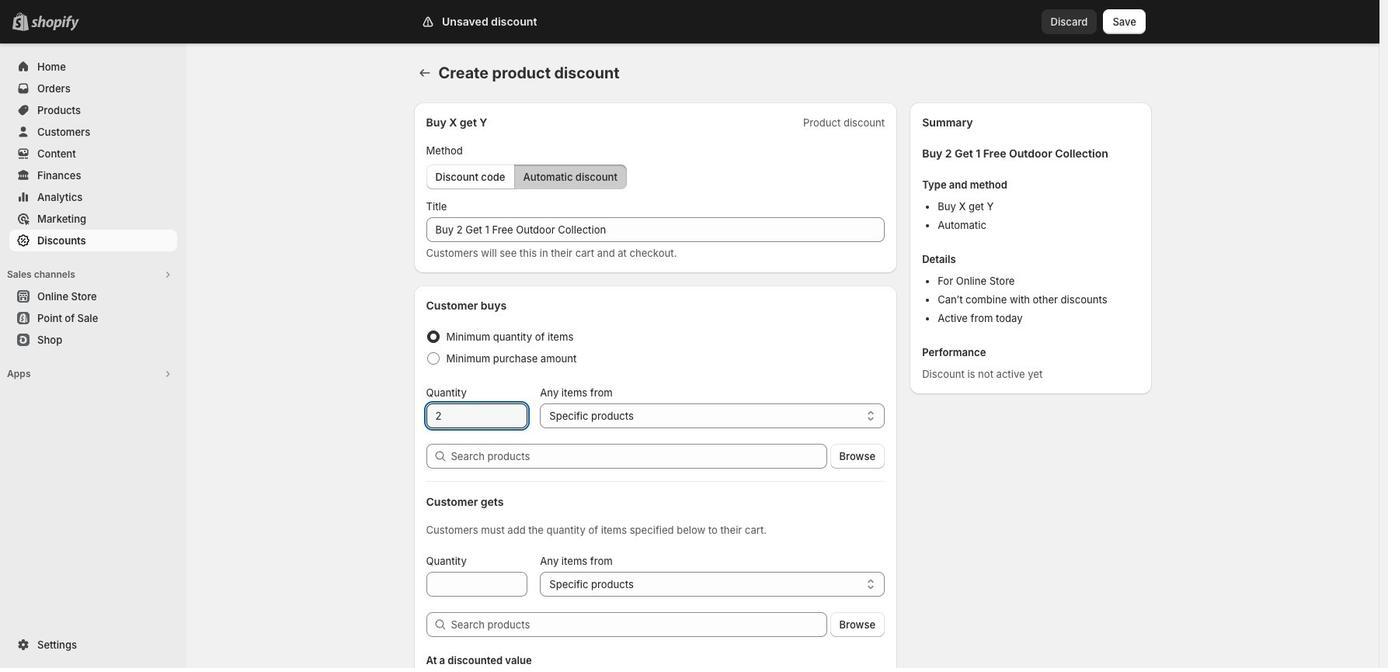 Task type: vqa. For each thing, say whether or not it's contained in the screenshot.
Search products text field
yes



Task type: locate. For each thing, give the bounding box(es) containing it.
1 search products text field from the top
[[451, 444, 827, 469]]

Search products text field
[[451, 444, 827, 469], [451, 613, 827, 638]]

1 vertical spatial search products text field
[[451, 613, 827, 638]]

None text field
[[426, 218, 885, 242]]

0 vertical spatial search products text field
[[451, 444, 827, 469]]

None text field
[[426, 404, 528, 429], [426, 573, 528, 597], [426, 404, 528, 429], [426, 573, 528, 597]]

2 search products text field from the top
[[451, 613, 827, 638]]

shopify image
[[31, 16, 79, 31]]



